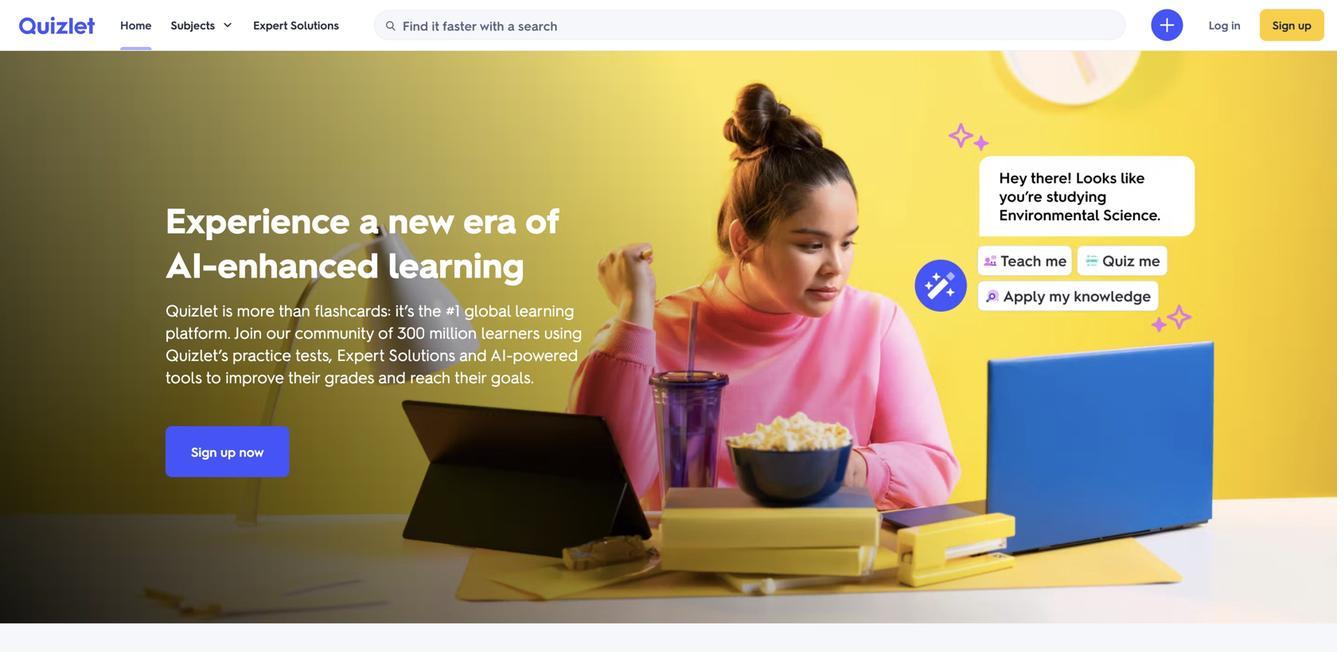 Task type: vqa. For each thing, say whether or not it's contained in the screenshot.
WON'T
no



Task type: locate. For each thing, give the bounding box(es) containing it.
1 vertical spatial up
[[220, 444, 236, 460]]

quizlet image
[[19, 16, 95, 34], [19, 17, 95, 34]]

1 vertical spatial solutions
[[389, 345, 455, 365]]

expert inside the quizlet is more than flashcards: it's the #1 global learning platform. join our community of 300 million learners using quizlet's practice tests, expert solutions and ai-powered tools to improve their grades and reach their goals.
[[337, 345, 384, 365]]

the
[[418, 300, 441, 321]]

their
[[288, 367, 320, 388], [455, 367, 487, 388]]

0 horizontal spatial ai-
[[166, 241, 217, 287]]

ai- up quizlet
[[166, 241, 217, 287]]

than
[[279, 300, 310, 321]]

of right era
[[525, 197, 559, 242]]

up for sign up
[[1298, 18, 1312, 32]]

1 horizontal spatial ai-
[[490, 345, 513, 365]]

up inside button
[[220, 444, 236, 460]]

1 vertical spatial expert
[[337, 345, 384, 365]]

of
[[525, 197, 559, 242], [378, 322, 393, 343]]

quizlet
[[166, 300, 218, 321]]

#1
[[446, 300, 460, 321]]

1 horizontal spatial of
[[525, 197, 559, 242]]

platform.
[[166, 322, 231, 343]]

0 horizontal spatial their
[[288, 367, 320, 388]]

learning inside experience a new era of ai-enhanced learning
[[388, 241, 524, 287]]

and
[[459, 345, 487, 365], [378, 367, 406, 388]]

Search text field
[[403, 10, 1121, 41]]

None search field
[[374, 10, 1126, 41]]

sign inside button
[[1273, 18, 1295, 32]]

learning up using
[[515, 300, 574, 321]]

expert
[[253, 18, 288, 32], [337, 345, 384, 365]]

is
[[222, 300, 232, 321]]

log in
[[1209, 18, 1241, 32]]

their right the reach
[[455, 367, 487, 388]]

1 vertical spatial sign
[[191, 444, 217, 460]]

using
[[544, 322, 582, 343]]

0 vertical spatial ai-
[[166, 241, 217, 287]]

sign up
[[1273, 18, 1312, 32]]

expert right the caret down image
[[253, 18, 288, 32]]

community
[[295, 322, 374, 343]]

0 horizontal spatial up
[[220, 444, 236, 460]]

and left the reach
[[378, 367, 406, 388]]

0 vertical spatial solutions
[[291, 18, 339, 32]]

experience a new era of ai-enhanced learning
[[166, 197, 559, 287]]

0 horizontal spatial sign
[[191, 444, 217, 460]]

1 horizontal spatial expert
[[337, 345, 384, 365]]

0 vertical spatial expert
[[253, 18, 288, 32]]

subjects button
[[171, 0, 234, 50]]

0 vertical spatial learning
[[388, 241, 524, 287]]

1 horizontal spatial solutions
[[389, 345, 455, 365]]

sign inside button
[[191, 444, 217, 460]]

1 horizontal spatial their
[[455, 367, 487, 388]]

1 horizontal spatial up
[[1298, 18, 1312, 32]]

1 vertical spatial ai-
[[490, 345, 513, 365]]

up inside button
[[1298, 18, 1312, 32]]

2 their from the left
[[455, 367, 487, 388]]

expert up grades
[[337, 345, 384, 365]]

learning up the #1
[[388, 241, 524, 287]]

solutions left search image
[[291, 18, 339, 32]]

their down tests,
[[288, 367, 320, 388]]

0 vertical spatial of
[[525, 197, 559, 242]]

more
[[237, 300, 275, 321]]

1 vertical spatial of
[[378, 322, 393, 343]]

create image
[[1158, 16, 1177, 35]]

era
[[463, 197, 516, 242]]

solutions
[[291, 18, 339, 32], [389, 345, 455, 365]]

home
[[120, 18, 152, 32]]

flashcards:
[[314, 300, 391, 321]]

and down million at the left of page
[[459, 345, 487, 365]]

search image
[[384, 19, 397, 32]]

1 vertical spatial learning
[[515, 300, 574, 321]]

up left now
[[220, 444, 236, 460]]

of inside experience a new era of ai-enhanced learning
[[525, 197, 559, 242]]

sign right in
[[1273, 18, 1295, 32]]

our
[[266, 322, 290, 343]]

0 horizontal spatial of
[[378, 322, 393, 343]]

of inside the quizlet is more than flashcards: it's the #1 global learning platform. join our community of 300 million learners using quizlet's practice tests, expert solutions and ai-powered tools to improve their grades and reach their goals.
[[378, 322, 393, 343]]

1 horizontal spatial sign
[[1273, 18, 1295, 32]]

sign for sign up now
[[191, 444, 217, 460]]

ai- down learners
[[490, 345, 513, 365]]

sign
[[1273, 18, 1295, 32], [191, 444, 217, 460]]

1 their from the left
[[288, 367, 320, 388]]

0 horizontal spatial and
[[378, 367, 406, 388]]

0 vertical spatial sign
[[1273, 18, 1295, 32]]

ai- inside the quizlet is more than flashcards: it's the #1 global learning platform. join our community of 300 million learners using quizlet's practice tests, expert solutions and ai-powered tools to improve their grades and reach their goals.
[[490, 345, 513, 365]]

solutions up the reach
[[389, 345, 455, 365]]

home link
[[120, 0, 152, 50]]

sign for sign up
[[1273, 18, 1295, 32]]

up
[[1298, 18, 1312, 32], [220, 444, 236, 460]]

sign left now
[[191, 444, 217, 460]]

up right in
[[1298, 18, 1312, 32]]

ai-
[[166, 241, 217, 287], [490, 345, 513, 365]]

learning
[[388, 241, 524, 287], [515, 300, 574, 321]]

0 vertical spatial and
[[459, 345, 487, 365]]

sign up now button
[[166, 427, 289, 478]]

quizlet is more than flashcards: it's the #1 global learning platform. join our community of 300 million learners using quizlet's practice tests, expert solutions and ai-powered tools to improve their grades and reach their goals.
[[166, 300, 582, 388]]

0 vertical spatial up
[[1298, 18, 1312, 32]]

0 horizontal spatial solutions
[[291, 18, 339, 32]]

of left 300
[[378, 322, 393, 343]]

1 horizontal spatial and
[[459, 345, 487, 365]]



Task type: describe. For each thing, give the bounding box(es) containing it.
ai- inside experience a new era of ai-enhanced learning
[[166, 241, 217, 287]]

grades
[[325, 367, 374, 388]]

subjects
[[171, 18, 215, 32]]

join
[[234, 322, 262, 343]]

1 vertical spatial and
[[378, 367, 406, 388]]

tools
[[166, 367, 202, 388]]

new
[[388, 197, 454, 242]]

now
[[239, 444, 264, 460]]

2 quizlet image from the top
[[19, 17, 95, 34]]

1 quizlet image from the top
[[19, 16, 95, 34]]

million
[[429, 322, 477, 343]]

practice
[[233, 345, 291, 365]]

learning inside the quizlet is more than flashcards: it's the #1 global learning platform. join our community of 300 million learners using quizlet's practice tests, expert solutions and ai-powered tools to improve their grades and reach their goals.
[[515, 300, 574, 321]]

sign up button
[[1260, 9, 1325, 41]]

tests,
[[295, 345, 332, 365]]

goals.
[[491, 367, 534, 388]]

reach
[[410, 367, 451, 388]]

0 horizontal spatial expert
[[253, 18, 288, 32]]

to
[[206, 367, 221, 388]]

Search field
[[375, 10, 1125, 41]]

enhanced
[[217, 241, 379, 287]]

300
[[397, 322, 425, 343]]

global
[[464, 300, 511, 321]]

sign up now
[[191, 444, 264, 460]]

in
[[1232, 18, 1241, 32]]

a
[[359, 197, 379, 242]]

quizlet's
[[166, 345, 228, 365]]

expert solutions link
[[253, 0, 339, 50]]

solutions inside the quizlet is more than flashcards: it's the #1 global learning platform. join our community of 300 million learners using quizlet's practice tests, expert solutions and ai-powered tools to improve their grades and reach their goals.
[[389, 345, 455, 365]]

powered
[[513, 345, 578, 365]]

improve
[[226, 367, 284, 388]]

learners
[[481, 322, 540, 343]]

log in button
[[1196, 9, 1254, 41]]

expert solutions
[[253, 18, 339, 32]]

caret down image
[[221, 19, 234, 31]]

log
[[1209, 18, 1229, 32]]

up for sign up now
[[220, 444, 236, 460]]

experience
[[166, 197, 350, 242]]

it's
[[395, 300, 414, 321]]



